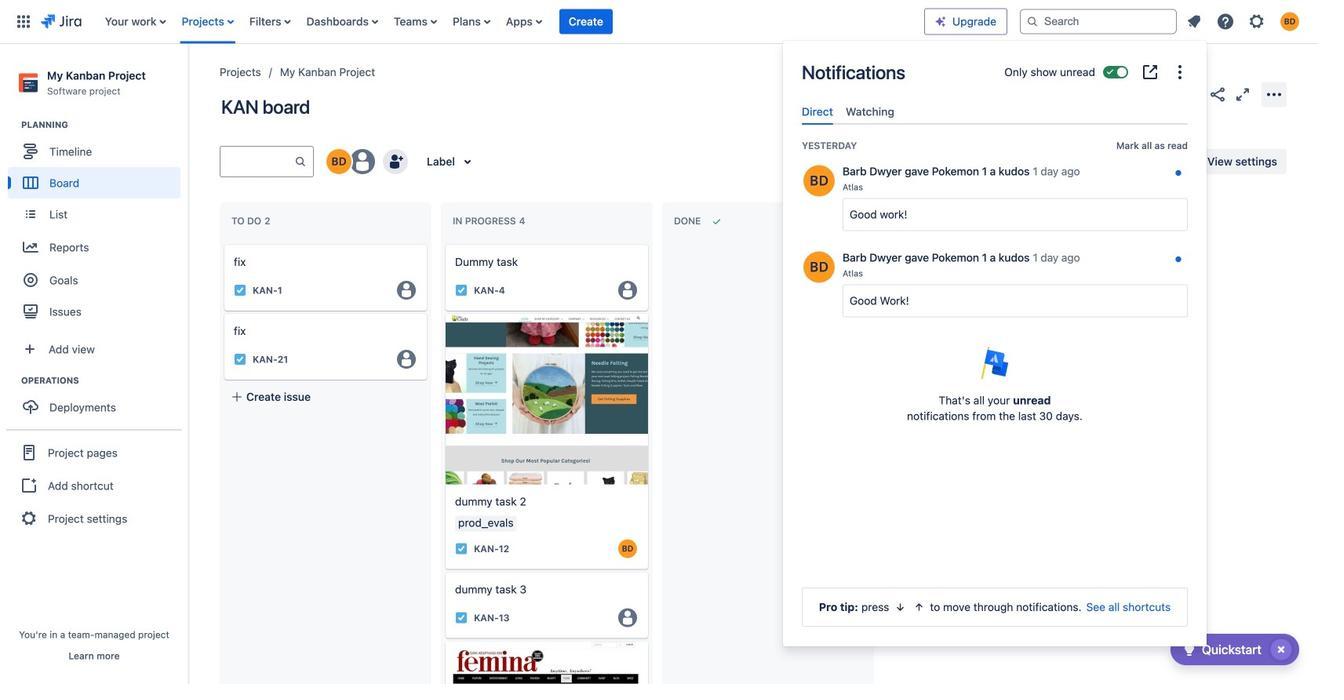 Task type: describe. For each thing, give the bounding box(es) containing it.
arrow down image
[[894, 601, 907, 614]]

2 vertical spatial task image
[[455, 612, 468, 624]]

search image
[[1026, 15, 1039, 28]]

in progress element
[[453, 216, 529, 227]]

your profile and settings image
[[1281, 12, 1299, 31]]

operations image
[[2, 371, 21, 390]]

help image
[[1216, 12, 1235, 31]]

2 more information about this user image from the top
[[802, 250, 837, 284]]

goal image
[[24, 273, 38, 287]]

1 more information about this user image from the top
[[802, 163, 837, 198]]

sidebar element
[[0, 44, 188, 684]]

arrow up image
[[913, 601, 925, 614]]

create column image
[[887, 206, 906, 224]]

planning image
[[2, 116, 21, 134]]

open notifications in a new tab image
[[1141, 63, 1160, 82]]

to do element
[[231, 216, 273, 227]]

settings image
[[1248, 12, 1267, 31]]

more image
[[1171, 63, 1190, 82]]

notifications image
[[1185, 12, 1204, 31]]

star kan board image
[[1183, 85, 1202, 104]]

heading for planning icon group
[[21, 119, 188, 131]]

enter full screen image
[[1234, 85, 1252, 104]]

primary element
[[9, 0, 924, 44]]



Task type: locate. For each thing, give the bounding box(es) containing it.
1 task image from the top
[[455, 284, 468, 297]]

0 vertical spatial task image
[[455, 284, 468, 297]]

dialog
[[783, 41, 1207, 647]]

group for planning icon
[[8, 119, 188, 332]]

heading
[[21, 119, 188, 131], [21, 374, 188, 387]]

tab list
[[796, 99, 1194, 125]]

2 task image from the top
[[455, 543, 468, 555]]

create issue image
[[435, 234, 454, 253]]

group for operations icon
[[8, 374, 188, 428]]

Search this board text field
[[221, 148, 294, 176]]

banner
[[0, 0, 1318, 44]]

None search field
[[1020, 9, 1177, 34]]

list
[[97, 0, 924, 44], [1180, 7, 1309, 36]]

1 vertical spatial group
[[8, 374, 188, 428]]

more information about this user image
[[802, 163, 837, 198], [802, 250, 837, 284]]

0 vertical spatial group
[[8, 119, 188, 332]]

0 horizontal spatial list
[[97, 0, 924, 44]]

0 vertical spatial more information about this user image
[[802, 163, 837, 198]]

2 heading from the top
[[21, 374, 188, 387]]

appswitcher icon image
[[14, 12, 33, 31]]

0 vertical spatial heading
[[21, 119, 188, 131]]

task image
[[455, 284, 468, 297], [455, 543, 468, 555]]

more actions image
[[1265, 85, 1284, 104]]

add people image
[[386, 152, 405, 171]]

group
[[8, 119, 188, 332], [8, 374, 188, 428], [6, 429, 182, 541]]

0 vertical spatial task image
[[234, 284, 246, 297]]

list item
[[559, 0, 613, 44]]

heading for group associated with operations icon
[[21, 374, 188, 387]]

1 heading from the top
[[21, 119, 188, 131]]

Search field
[[1020, 9, 1177, 34]]

1 vertical spatial heading
[[21, 374, 188, 387]]

1 vertical spatial task image
[[234, 353, 246, 366]]

create issue image
[[213, 234, 232, 253]]

sidebar navigation image
[[171, 63, 206, 94]]

1 vertical spatial task image
[[455, 543, 468, 555]]

jira image
[[41, 12, 81, 31], [41, 12, 81, 31]]

1 horizontal spatial list
[[1180, 7, 1309, 36]]

dismiss quickstart image
[[1269, 637, 1294, 662]]

2 vertical spatial group
[[6, 429, 182, 541]]

task image
[[234, 284, 246, 297], [234, 353, 246, 366], [455, 612, 468, 624]]

1 vertical spatial more information about this user image
[[802, 250, 837, 284]]



Task type: vqa. For each thing, say whether or not it's contained in the screenshot.
Arrow Down image
yes



